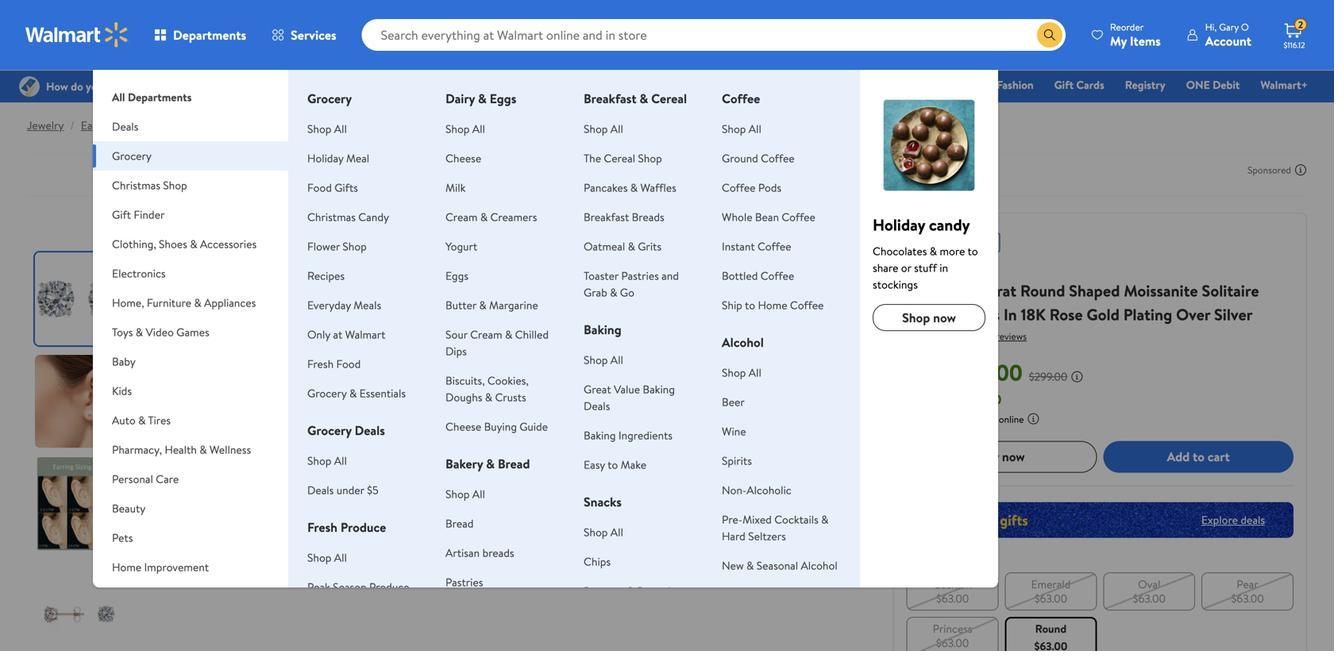Task type: locate. For each thing, give the bounding box(es) containing it.
eggs
[[490, 90, 516, 107], [446, 268, 468, 283]]

now right the buy at bottom
[[1002, 448, 1025, 465]]

1 horizontal spatial home
[[758, 297, 787, 313]]

2 left carat
[[966, 280, 974, 302]]

breakfast
[[584, 90, 637, 107], [584, 209, 629, 225]]

sour
[[446, 327, 468, 342]]

essentials up grocery deals
[[359, 386, 406, 401]]

& left go
[[610, 285, 617, 300]]

$63.00 for princess $63.00
[[936, 635, 969, 651]]

cocktails
[[774, 512, 819, 527]]

make
[[621, 457, 646, 472]]

finder inside gift finder dropdown button
[[134, 207, 165, 222]]

shop all link up bread link
[[446, 486, 485, 502]]

silver down solitaire
[[1214, 303, 1253, 326]]

/ right earrings link
[[127, 118, 131, 133]]

all up value
[[610, 352, 623, 368]]

1 horizontal spatial gift finder
[[638, 77, 691, 93]]

shop for 'shop all' link for dairy & eggs
[[446, 121, 470, 137]]

shop for 'shop all' link for alcohol
[[722, 365, 746, 380]]

cream right sour
[[470, 327, 502, 342]]

1 vertical spatial cereal
[[604, 150, 635, 166]]

alcoholic
[[747, 482, 791, 498]]

departments
[[173, 26, 246, 44], [128, 89, 192, 105]]

holiday meal link
[[307, 150, 369, 166]]

to for ship to home coffee
[[745, 297, 755, 313]]

2 horizontal spatial christmas
[[712, 77, 761, 93]]

tires
[[148, 413, 171, 428]]

0 vertical spatial baking
[[584, 321, 622, 338]]

grocery & essentials up the the in the left top of the page
[[518, 77, 617, 93]]

1 vertical spatial alcohol
[[801, 558, 838, 573]]

accessories
[[200, 236, 257, 252]]

shop up 'chips' link
[[584, 524, 608, 540]]

shop all link for fresh produce
[[307, 550, 347, 565]]

2 cheese from the top
[[446, 419, 481, 434]]

now inside button
[[1002, 448, 1025, 465]]

0 horizontal spatial gift
[[112, 207, 131, 222]]

0 vertical spatial home
[[758, 297, 787, 313]]

debit
[[1213, 77, 1240, 93]]

0 horizontal spatial electronics
[[112, 266, 166, 281]]

shop up the holiday meal link
[[307, 121, 331, 137]]

one debit link
[[1179, 76, 1247, 93]]

grocery inside "link"
[[518, 77, 557, 93]]

christmas shop for christmas shop dropdown button
[[112, 177, 187, 193]]

shop all link up beer
[[722, 365, 761, 380]]

1 vertical spatial cream
[[470, 327, 502, 342]]

gift finder inside dropdown button
[[112, 207, 165, 222]]

& right furniture
[[194, 295, 201, 310]]

or
[[901, 260, 911, 276]]

electronics for electronics dropdown button
[[112, 266, 166, 281]]

jeenmata
[[907, 260, 953, 275]]

deals inside deals link
[[471, 77, 497, 93]]

cereal up "the cereal shop"
[[651, 90, 687, 107]]

toaster pastries and grab & go link
[[584, 268, 679, 300]]

shop all up chips on the bottom left
[[584, 524, 623, 540]]

carat
[[978, 280, 1017, 302]]

shop all link up the the in the left top of the page
[[584, 121, 623, 137]]

to for add to cart
[[1193, 448, 1205, 465]]

christmas shop for "christmas shop" link
[[712, 77, 788, 93]]

0 vertical spatial 2
[[1298, 18, 1303, 32]]

shop all link up deals under $5
[[307, 453, 347, 469]]

breakfast breads
[[584, 209, 664, 225]]

all for grocery deals
[[334, 453, 347, 469]]

shop up deals under $5
[[307, 453, 331, 469]]

shop all up cheese 'link'
[[446, 121, 485, 137]]

now down prong
[[933, 309, 956, 326]]

holiday inside holiday candy chocolates & more to share or stuff in stockings
[[873, 214, 925, 236]]

1 vertical spatial christmas shop
[[112, 177, 187, 193]]

grocery & essentials link down fresh food
[[307, 386, 406, 401]]

&
[[560, 77, 567, 93], [478, 90, 487, 107], [640, 90, 648, 107], [630, 180, 638, 195], [480, 209, 488, 225], [190, 236, 197, 252], [628, 239, 635, 254], [930, 243, 937, 259], [610, 285, 617, 300], [194, 295, 201, 310], [479, 297, 487, 313], [136, 324, 143, 340], [505, 327, 512, 342], [349, 386, 357, 401], [485, 390, 492, 405], [138, 413, 146, 428], [199, 442, 207, 457], [486, 455, 495, 472], [821, 512, 829, 527], [746, 558, 754, 573], [627, 583, 634, 599], [139, 589, 147, 604]]

silver
[[137, 118, 163, 133], [1214, 303, 1253, 326]]

gift up clothing, at the top of the page
[[112, 207, 131, 222]]

alcohol down ship
[[722, 334, 764, 351]]

& left crusts
[[485, 390, 492, 405]]

furniture
[[147, 295, 191, 310]]

all up deals under $5
[[334, 453, 347, 469]]

only at walmart link
[[307, 327, 385, 342]]

pastries inside the toaster pastries and grab & go
[[621, 268, 659, 283]]

deals for deals under $5
[[307, 482, 334, 498]]

essentials left gift finder link
[[570, 77, 617, 93]]

fresh down only
[[307, 356, 334, 372]]

butter
[[446, 297, 476, 313]]

2 fresh from the top
[[307, 519, 337, 536]]

1 horizontal spatial grocery & essentials link
[[511, 76, 624, 93]]

4 prong 2 carat round shaped moissanite solitaire stud earrings in 18k rose gold plating over silver - image 3 of 5 image
[[35, 457, 128, 550]]

services button
[[259, 16, 349, 54]]

0 vertical spatial christmas shop
[[712, 77, 788, 93]]

shop all up deals under $5
[[307, 453, 347, 469]]

shop all up the holiday meal link
[[307, 121, 347, 137]]

0 horizontal spatial alcohol
[[722, 334, 764, 351]]

1 vertical spatial eggs
[[446, 268, 468, 283]]

flower shop link
[[307, 239, 367, 254]]

1 vertical spatial silver
[[1214, 303, 1253, 326]]

1 vertical spatial finder
[[134, 207, 165, 222]]

home up patio at the left bottom of page
[[112, 559, 141, 575]]

2 vertical spatial baking
[[584, 428, 616, 443]]

baking inside great value baking deals
[[643, 382, 675, 397]]

to right more at the right top of page
[[968, 243, 978, 259]]

0 vertical spatial produce
[[341, 519, 386, 536]]

1 vertical spatial fresh
[[307, 519, 337, 536]]

& right dairy on the top of the page
[[478, 90, 487, 107]]

1 vertical spatial round
[[1035, 621, 1067, 636]]

shop for 'shop all' link for fresh produce
[[307, 550, 331, 565]]

1 vertical spatial home
[[112, 559, 141, 575]]

buying
[[484, 419, 517, 434]]

0 horizontal spatial christmas shop
[[112, 177, 187, 193]]

0 horizontal spatial finder
[[134, 207, 165, 222]]

gift inside dropdown button
[[112, 207, 131, 222]]

ship to home coffee link
[[722, 297, 824, 313]]

earrings
[[81, 118, 120, 133], [166, 118, 205, 133], [942, 303, 1000, 326]]

baking down 'grab'
[[584, 321, 622, 338]]

all up season
[[334, 550, 347, 565]]

shop all up beer
[[722, 365, 761, 380]]

1 horizontal spatial essentials
[[570, 77, 617, 93]]

0 vertical spatial fresh
[[307, 356, 334, 372]]

pear $63.00
[[1231, 576, 1264, 606]]

deals up cheese 'link'
[[471, 77, 497, 93]]

personal care
[[112, 471, 179, 487]]

1 vertical spatial christmas
[[112, 177, 160, 193]]

departments up the "silver earrings" link
[[128, 89, 192, 105]]

peak season produce
[[307, 579, 409, 595]]

1 cheese from the top
[[446, 150, 481, 166]]

1 fresh from the top
[[307, 356, 334, 372]]

beauty
[[112, 501, 146, 516]]

shop all up peak
[[307, 550, 347, 565]]

& left grits
[[628, 239, 635, 254]]

shop all for breakfast & cereal
[[584, 121, 623, 137]]

shop up peak
[[307, 550, 331, 565]]

0 vertical spatial eggs
[[490, 90, 516, 107]]

holiday up chocolates
[[873, 214, 925, 236]]

0 horizontal spatial pastries
[[446, 575, 483, 590]]

/ right jewelry
[[70, 118, 74, 133]]

the
[[584, 150, 601, 166]]

Walmart Site-Wide search field
[[362, 19, 1066, 51]]

cart
[[1208, 448, 1230, 465]]

round inside round button
[[1035, 621, 1067, 636]]

1 horizontal spatial grocery & essentials
[[518, 77, 617, 93]]

christmas for food gifts
[[307, 209, 356, 225]]

Search search field
[[362, 19, 1066, 51]]

christmas down food gifts
[[307, 209, 356, 225]]

now for shop now
[[933, 309, 956, 326]]

round down emerald $63.00
[[1035, 621, 1067, 636]]

eggs right dairy on the top of the page
[[490, 90, 516, 107]]

to inside holiday candy chocolates & more to share or stuff in stockings
[[968, 243, 978, 259]]

price
[[907, 412, 928, 426]]

now $63.00
[[907, 357, 1023, 388]]

food down 'only at walmart' link
[[336, 356, 361, 372]]

coffee up pods
[[761, 150, 795, 166]]

shop up cheese 'link'
[[446, 121, 470, 137]]

1 breakfast from the top
[[584, 90, 637, 107]]

food gifts
[[307, 180, 358, 195]]

0 horizontal spatial holiday
[[307, 150, 344, 166]]

$63.00 for pear $63.00
[[1231, 591, 1264, 606]]

1 horizontal spatial cereal
[[651, 90, 687, 107]]

rose
[[1050, 303, 1083, 326]]

1 / from the left
[[70, 118, 74, 133]]

0 vertical spatial grocery & essentials link
[[511, 76, 624, 93]]

add
[[1167, 448, 1190, 465]]

1 vertical spatial cheese
[[446, 419, 481, 434]]

bakery
[[446, 455, 483, 472]]

cushion
[[933, 576, 972, 592]]

0 vertical spatial holiday
[[307, 150, 344, 166]]

christmas shop down grocery dropdown button
[[112, 177, 187, 193]]

2 horizontal spatial earrings
[[942, 303, 1000, 326]]

beer
[[722, 394, 745, 410]]

fresh down deals under $5
[[307, 519, 337, 536]]

shop up waffles
[[638, 150, 662, 166]]

earrings link
[[81, 118, 120, 133]]

only
[[307, 327, 330, 342]]

grocery & essentials link up the the in the left top of the page
[[511, 76, 624, 93]]

1 horizontal spatial alcohol
[[801, 558, 838, 573]]

to left cart
[[1193, 448, 1205, 465]]

electronics for electronics link
[[808, 77, 862, 93]]

1 horizontal spatial pastries
[[621, 268, 659, 283]]

grab
[[584, 285, 607, 300]]

milk
[[446, 180, 466, 195]]

1 vertical spatial 2
[[966, 280, 974, 302]]

round inside jeenmata 4 prong 2 carat round shaped moissanite solitaire stud earrings in 18k rose gold plating over silver
[[1020, 280, 1065, 302]]

finder inside gift finder link
[[660, 77, 691, 93]]

christmas shop down search search box
[[712, 77, 788, 93]]

earrings inside jeenmata 4 prong 2 carat round shaped moissanite solitaire stud earrings in 18k rose gold plating over silver
[[942, 303, 1000, 326]]

1 vertical spatial grocery & essentials link
[[307, 386, 406, 401]]

0 horizontal spatial christmas
[[112, 177, 160, 193]]

shop all link for snacks
[[584, 524, 623, 540]]

shop all up the the in the left top of the page
[[584, 121, 623, 137]]

1 horizontal spatial bread
[[498, 455, 530, 472]]

1 vertical spatial gift finder
[[112, 207, 165, 222]]

cheese for cheese buying guide
[[446, 419, 481, 434]]

shop for baking 'shop all' link
[[584, 352, 608, 368]]

search icon image
[[1043, 29, 1056, 41]]

pods
[[758, 180, 781, 195]]

home, furniture & appliances
[[112, 295, 256, 310]]

1 vertical spatial holiday
[[873, 214, 925, 236]]

1 horizontal spatial holiday
[[873, 214, 925, 236]]

holiday candy chocolates & more to share or stuff in stockings
[[873, 214, 978, 292]]

produce right season
[[369, 579, 409, 595]]

all
[[112, 89, 125, 105], [334, 121, 347, 137], [472, 121, 485, 137], [610, 121, 623, 137], [749, 121, 761, 137], [610, 352, 623, 368], [749, 365, 761, 380], [334, 453, 347, 469], [472, 486, 485, 502], [610, 524, 623, 540], [334, 550, 347, 565]]

gift finder up clothing, at the top of the page
[[112, 207, 165, 222]]

christmas for gift finder
[[712, 77, 761, 93]]

ad disclaimer and feedback image
[[1294, 164, 1307, 176]]

0 horizontal spatial grocery & essentials
[[307, 386, 406, 401]]

bread down buying at the bottom left of page
[[498, 455, 530, 472]]

0 vertical spatial cream
[[446, 209, 478, 225]]

1 vertical spatial food
[[336, 356, 361, 372]]

value
[[614, 382, 640, 397]]

deals link
[[464, 76, 505, 93]]

ship to home coffee
[[722, 297, 824, 313]]

1 vertical spatial breakfast
[[584, 209, 629, 225]]

shop for bakery & bread's 'shop all' link
[[446, 486, 470, 502]]

electronics link
[[801, 76, 870, 93]]

breakfast down pancakes
[[584, 209, 629, 225]]

2 vertical spatial christmas
[[307, 209, 356, 225]]

meal
[[346, 150, 369, 166]]

produce down $5
[[341, 519, 386, 536]]

all for baking
[[610, 352, 623, 368]]

seller
[[971, 236, 994, 249]]

0 vertical spatial cheese
[[446, 150, 481, 166]]

breakfast up the cereal shop "link"
[[584, 90, 637, 107]]

bottled
[[722, 268, 758, 283]]

0 vertical spatial departments
[[173, 26, 246, 44]]

$5
[[367, 482, 378, 498]]

food
[[307, 180, 332, 195], [336, 356, 361, 372]]

0 vertical spatial cereal
[[651, 90, 687, 107]]

0 vertical spatial electronics
[[808, 77, 862, 93]]

when
[[930, 412, 952, 426]]

christmas shop inside dropdown button
[[112, 177, 187, 193]]

1 horizontal spatial finder
[[660, 77, 691, 93]]

& up jeenmata link
[[930, 243, 937, 259]]

seltzers
[[748, 528, 786, 544]]

1 vertical spatial baking
[[643, 382, 675, 397]]

0 horizontal spatial 2
[[966, 280, 974, 302]]

2 breakfast from the top
[[584, 209, 629, 225]]

4 prong 2 carat round shaped moissanite solitaire stud earrings in 18k rose gold plating over silver - image 4 of 5 image
[[35, 560, 128, 651]]

all down dairy & eggs
[[472, 121, 485, 137]]

new & seasonal alcohol
[[722, 558, 838, 573]]

0 horizontal spatial food
[[307, 180, 332, 195]]

all down bakery & bread
[[472, 486, 485, 502]]

earrings right jewelry link
[[81, 118, 120, 133]]

all up the holiday meal link
[[334, 121, 347, 137]]

0 vertical spatial christmas
[[712, 77, 761, 93]]

deal
[[913, 236, 932, 249]]

18k
[[1021, 303, 1046, 326]]

grocery & essentials down fresh food
[[307, 386, 406, 401]]

one debit
[[1186, 77, 1240, 93]]

1 horizontal spatial /
[[127, 118, 131, 133]]

candy
[[358, 209, 389, 225]]

grocery & essentials
[[518, 77, 617, 93], [307, 386, 406, 401]]

1 horizontal spatial now
[[1002, 448, 1025, 465]]

gifts
[[334, 180, 358, 195]]

0 vertical spatial silver
[[137, 118, 163, 133]]

fresh for fresh produce
[[307, 519, 337, 536]]

oatmeal & grits
[[584, 239, 662, 254]]

1 horizontal spatial food
[[336, 356, 361, 372]]

0 horizontal spatial essentials
[[359, 386, 406, 401]]

electronics
[[808, 77, 862, 93], [112, 266, 166, 281]]

0 vertical spatial grocery & essentials
[[518, 77, 617, 93]]

0 horizontal spatial bread
[[446, 516, 474, 531]]

walmart+
[[1261, 77, 1308, 93]]

1 horizontal spatial electronics
[[808, 77, 862, 93]]

legal information image
[[1027, 412, 1040, 425]]

gary
[[1219, 20, 1239, 34]]

pastries down artisan
[[446, 575, 483, 590]]

to right ship
[[745, 297, 755, 313]]

shop up bread link
[[446, 486, 470, 502]]

2 up $116.12
[[1298, 18, 1303, 32]]

1 horizontal spatial christmas shop
[[712, 77, 788, 93]]

deals under $5
[[307, 482, 378, 498]]

whole bean coffee link
[[722, 209, 815, 225]]

christmas inside dropdown button
[[112, 177, 160, 193]]

0 vertical spatial round
[[1020, 280, 1065, 302]]

eggs up butter
[[446, 268, 468, 283]]

& left chilled
[[505, 327, 512, 342]]

to inside button
[[1193, 448, 1205, 465]]

electronics inside dropdown button
[[112, 266, 166, 281]]

all up "the cereal shop"
[[610, 121, 623, 137]]

o
[[1241, 20, 1249, 34]]

0 vertical spatial gift finder
[[638, 77, 691, 93]]

0 vertical spatial finder
[[660, 77, 691, 93]]

finder
[[660, 77, 691, 93], [134, 207, 165, 222]]

shop all link up peak
[[307, 550, 347, 565]]

0 horizontal spatial home
[[112, 559, 141, 575]]

0 vertical spatial bread
[[498, 455, 530, 472]]

popcorn & pretzels
[[584, 583, 675, 599]]

& right cocktails
[[821, 512, 829, 527]]

shop all
[[307, 121, 347, 137], [446, 121, 485, 137], [584, 121, 623, 137], [722, 121, 761, 137], [584, 352, 623, 368], [722, 365, 761, 380], [307, 453, 347, 469], [446, 486, 485, 502], [584, 524, 623, 540], [307, 550, 347, 565]]

0 vertical spatial pastries
[[621, 268, 659, 283]]

deals inside deals dropdown button
[[112, 119, 138, 134]]

& inside dropdown button
[[136, 324, 143, 340]]

0 vertical spatial food
[[307, 180, 332, 195]]

gift finder link
[[630, 76, 698, 93]]

finder down walmart site-wide search field
[[660, 77, 691, 93]]

0 horizontal spatial gift finder
[[112, 207, 165, 222]]

$63.00 inside princess $63.00
[[936, 635, 969, 651]]

grocery right deals link
[[518, 77, 557, 93]]

$63.00 inside cushion $63.00
[[936, 591, 969, 606]]

home down bottled coffee "link"
[[758, 297, 787, 313]]

1 vertical spatial bread
[[446, 516, 474, 531]]

everyday
[[307, 297, 351, 313]]

1 horizontal spatial gift
[[638, 77, 657, 93]]

$63.00 inside emerald $63.00
[[1034, 591, 1067, 606]]

1 vertical spatial electronics
[[112, 266, 166, 281]]

1 horizontal spatial silver
[[1214, 303, 1253, 326]]

shop all link for alcohol
[[722, 365, 761, 380]]

to
[[968, 243, 978, 259], [745, 297, 755, 313], [1193, 448, 1205, 465], [608, 457, 618, 472]]

1 horizontal spatial christmas
[[307, 209, 356, 225]]

gift finder down search search box
[[638, 77, 691, 93]]

0 vertical spatial breakfast
[[584, 90, 637, 107]]

butter & margarine
[[446, 297, 538, 313]]

$63.00 for emerald $63.00
[[1034, 591, 1067, 606]]

1 vertical spatial now
[[1002, 448, 1025, 465]]

recipes link
[[307, 268, 345, 283]]

in
[[940, 260, 948, 276]]

stockings
[[873, 277, 918, 292]]

round up 18k
[[1020, 280, 1065, 302]]

0 vertical spatial alcohol
[[722, 334, 764, 351]]

recipes
[[307, 268, 345, 283]]

all for breakfast & cereal
[[610, 121, 623, 137]]

home inside home improvement dropdown button
[[112, 559, 141, 575]]

guide
[[519, 419, 548, 434]]

shop all link for dairy & eggs
[[446, 121, 485, 137]]

shop all for snacks
[[584, 524, 623, 540]]

0 horizontal spatial now
[[933, 309, 956, 326]]

& left pretzels
[[627, 583, 634, 599]]

& inside holiday candy chocolates & more to share or stuff in stockings
[[930, 243, 937, 259]]

shop all for baking
[[584, 352, 623, 368]]

shop up great
[[584, 352, 608, 368]]

baking up easy
[[584, 428, 616, 443]]

shop all for grocery deals
[[307, 453, 347, 469]]

0 horizontal spatial cereal
[[604, 150, 635, 166]]

& right the 'toys'
[[136, 324, 143, 340]]

shop all link for baking
[[584, 352, 623, 368]]

gift finder for gift finder dropdown button
[[112, 207, 165, 222]]

& inside the toaster pastries and grab & go
[[610, 285, 617, 300]]

shop all for fresh produce
[[307, 550, 347, 565]]

0 vertical spatial now
[[933, 309, 956, 326]]



Task type: describe. For each thing, give the bounding box(es) containing it.
gift for gift finder dropdown button
[[112, 207, 131, 222]]

coffee up ship to home coffee link
[[761, 268, 794, 283]]

1 horizontal spatial earrings
[[166, 118, 205, 133]]

shop inside dropdown button
[[163, 177, 187, 193]]

ground
[[722, 150, 758, 166]]

shop now
[[902, 309, 956, 326]]

stud
[[907, 303, 939, 326]]

to for easy to make
[[608, 457, 618, 472]]

cream inside sour cream & chilled dips
[[470, 327, 502, 342]]

breakfast & cereal
[[584, 90, 687, 107]]

shaped
[[1069, 280, 1120, 302]]

up to sixty percent off deals. shop now. image
[[907, 502, 1294, 538]]

artisan breads link
[[446, 545, 514, 561]]

shop for 'shop all' link corresponding to coffee
[[722, 121, 746, 137]]

departments inside popup button
[[173, 26, 246, 44]]

all for snacks
[[610, 524, 623, 540]]

& up the cereal shop "link"
[[640, 90, 648, 107]]

$299.00
[[1029, 369, 1068, 384]]

fashion link
[[990, 76, 1041, 93]]

2 / from the left
[[127, 118, 131, 133]]

great value baking deals
[[584, 382, 675, 414]]

cream & creamers
[[446, 209, 537, 225]]

1 horizontal spatial eggs
[[490, 90, 516, 107]]

coffee down ground
[[722, 180, 756, 195]]

breakfast for breakfast breads
[[584, 209, 629, 225]]

coffee pods
[[722, 180, 781, 195]]

& inside biscuits, cookies, doughs & crusts
[[485, 390, 492, 405]]

silver inside jeenmata 4 prong 2 carat round shaped moissanite solitaire stud earrings in 18k rose gold plating over silver
[[1214, 303, 1253, 326]]

walmart
[[345, 327, 385, 342]]

home,
[[112, 295, 144, 310]]

baking for baking
[[584, 321, 622, 338]]

grocery up deals under $5 link
[[307, 422, 352, 439]]

instant
[[722, 239, 755, 254]]

shop left electronics link
[[763, 77, 788, 93]]

shop all for bakery & bread
[[446, 486, 485, 502]]

breakfast for breakfast & cereal
[[584, 90, 637, 107]]

& left 'breakfast & cereal'
[[560, 77, 567, 93]]

price when purchased online
[[907, 412, 1024, 426]]

pretzels
[[637, 583, 675, 599]]

shop for grocery deals 'shop all' link
[[307, 453, 331, 469]]

1 horizontal spatial 2
[[1298, 18, 1303, 32]]

coffee right bean
[[782, 209, 815, 225]]

shop all link for breakfast & cereal
[[584, 121, 623, 137]]

kids button
[[93, 376, 288, 406]]

0 horizontal spatial earrings
[[81, 118, 120, 133]]

$116.12
[[1284, 40, 1305, 50]]

shop all for grocery
[[307, 121, 347, 137]]

shape list
[[903, 569, 1297, 651]]

1 vertical spatial departments
[[128, 89, 192, 105]]

pancakes
[[584, 180, 628, 195]]

coffee down bottled coffee "link"
[[790, 297, 824, 313]]

grocery down fresh food
[[307, 386, 347, 401]]

finder for gift finder dropdown button
[[134, 207, 165, 222]]

more
[[940, 243, 965, 259]]

candy
[[929, 214, 970, 236]]

video
[[146, 324, 174, 340]]

best seller
[[951, 236, 994, 249]]

in
[[1004, 303, 1017, 326]]

mixed
[[743, 512, 772, 527]]

jewelry / earrings / silver earrings
[[27, 118, 205, 133]]

pharmacy, health & wellness button
[[93, 435, 288, 465]]

walmart image
[[25, 22, 129, 48]]

$63.00 for now $63.00
[[956, 357, 1023, 388]]

everyday meals
[[307, 297, 381, 313]]

& right patio at the left bottom of page
[[139, 589, 147, 604]]

share
[[873, 260, 898, 276]]

season
[[333, 579, 367, 595]]

2 inside jeenmata 4 prong 2 carat round shaped moissanite solitaire stud earrings in 18k rose gold plating over silver
[[966, 280, 974, 302]]

reorder
[[1110, 20, 1144, 34]]

fresh food link
[[307, 356, 361, 372]]

$63.00 for oval $63.00
[[1133, 591, 1166, 606]]

popcorn
[[584, 583, 624, 599]]

& left 'tires'
[[138, 413, 146, 428]]

all up jewelry / earrings / silver earrings
[[112, 89, 125, 105]]

coffee up ground
[[722, 90, 760, 107]]

coffee down the whole bean coffee link
[[758, 239, 791, 254]]

solitaire
[[1202, 280, 1259, 302]]

christmas shop button
[[93, 171, 288, 200]]

shop all for dairy & eggs
[[446, 121, 485, 137]]

pre-
[[722, 512, 743, 527]]

shop all for alcohol
[[722, 365, 761, 380]]

personal care button
[[93, 465, 288, 494]]

baking for baking ingredients
[[584, 428, 616, 443]]

clothing, shoes & accessories
[[112, 236, 257, 252]]

toys
[[112, 324, 133, 340]]

0 horizontal spatial silver
[[137, 118, 163, 133]]

pets button
[[93, 523, 288, 553]]

& inside pre-mixed cocktails & hard seltzers
[[821, 512, 829, 527]]

pastries link
[[446, 575, 483, 590]]

deals for deals link
[[471, 77, 497, 93]]

deals button
[[93, 112, 288, 141]]

the cereal shop link
[[584, 150, 662, 166]]

fresh for fresh food
[[307, 356, 334, 372]]

shop now link
[[873, 304, 986, 331]]

my
[[1110, 32, 1127, 50]]

& right health
[[199, 442, 207, 457]]

& down fresh food
[[349, 386, 357, 401]]

all for alcohol
[[749, 365, 761, 380]]

shop for 'shop all' link for grocery
[[307, 121, 331, 137]]

grocery deals
[[307, 422, 385, 439]]

$63.00 for cushion $63.00
[[936, 591, 969, 606]]

emerald
[[1031, 576, 1071, 592]]

breakfast breads link
[[584, 209, 664, 225]]

sponsored
[[1248, 163, 1291, 177]]

shoes
[[159, 236, 187, 252]]

gift for gift finder link
[[638, 77, 657, 93]]

great
[[584, 382, 611, 397]]

walmart+ link
[[1253, 76, 1315, 93]]

breads
[[632, 209, 664, 225]]

0 vertical spatial essentials
[[570, 77, 617, 93]]

& left waffles
[[630, 180, 638, 195]]

1 vertical spatial essentials
[[359, 386, 406, 401]]

oatmeal
[[584, 239, 625, 254]]

1 vertical spatial pastries
[[446, 575, 483, 590]]

baking ingredients link
[[584, 428, 673, 443]]

snacks
[[584, 493, 622, 511]]

& right new
[[746, 558, 754, 573]]

ingredients
[[618, 428, 673, 443]]

pre-mixed cocktails & hard seltzers link
[[722, 512, 829, 544]]

popcorn & pretzels link
[[584, 583, 675, 599]]

grocery up the holiday meal
[[307, 90, 352, 107]]

all for fresh produce
[[334, 550, 347, 565]]

holiday for meal
[[307, 150, 344, 166]]

milk link
[[446, 180, 466, 195]]

& inside sour cream & chilled dips
[[505, 327, 512, 342]]

4 prong 2 carat round shaped moissanite solitaire stud earrings in 18k rose gold plating over silver - image 1 of 5 image
[[35, 253, 128, 345]]

christmas shop link
[[705, 76, 795, 93]]

0 horizontal spatial eggs
[[446, 268, 468, 283]]

0 horizontal spatial grocery & essentials link
[[307, 386, 406, 401]]

& left creamers
[[480, 209, 488, 225]]

1 vertical spatial grocery & essentials
[[307, 386, 406, 401]]

now for buy now
[[1002, 448, 1025, 465]]

bakery & bread
[[446, 455, 530, 472]]

all for dairy & eggs
[[472, 121, 485, 137]]

all for coffee
[[749, 121, 761, 137]]

whole
[[722, 209, 752, 225]]

deals inside great value baking deals
[[584, 398, 610, 414]]

& right bakery
[[486, 455, 495, 472]]

all for bakery & bread
[[472, 486, 485, 502]]

baby
[[112, 354, 136, 369]]

1 vertical spatial produce
[[369, 579, 409, 595]]

cheese for cheese 'link'
[[446, 150, 481, 166]]

registry
[[1125, 77, 1166, 93]]

beer link
[[722, 394, 745, 410]]

shop for shop now link
[[902, 309, 930, 326]]

toaster pastries and grab & go
[[584, 268, 679, 300]]

deals up $5
[[355, 422, 385, 439]]

shop for 'shop all' link associated with snacks
[[584, 524, 608, 540]]

holiday for candy
[[873, 214, 925, 236]]

wellness
[[210, 442, 251, 457]]

& right shoes
[[190, 236, 197, 252]]

hi, gary o account
[[1205, 20, 1251, 50]]

shop all link for grocery deals
[[307, 453, 347, 469]]

grocery image
[[873, 89, 986, 202]]

all for grocery
[[334, 121, 347, 137]]

4 prong 2 carat round shaped moissanite solitaire stud earrings in 18k rose gold plating over silver - image 2 of 5 image
[[35, 355, 128, 448]]

cards
[[1076, 77, 1104, 93]]

jeenmata 4 prong 2 carat round shaped moissanite solitaire stud earrings in 18k rose gold plating over silver
[[907, 260, 1259, 326]]

oatmeal & grits link
[[584, 239, 662, 254]]

at
[[333, 327, 342, 342]]

grocery button
[[93, 141, 288, 171]]

patio & garden
[[112, 589, 185, 604]]

registry link
[[1118, 76, 1173, 93]]

add to cart
[[1167, 448, 1230, 465]]

add to cart button
[[1103, 441, 1294, 473]]

pharmacy,
[[112, 442, 162, 457]]

learn more about strikethrough prices image
[[1071, 370, 1083, 383]]

shop all link for bakery & bread
[[446, 486, 485, 502]]

gift finder for gift finder link
[[638, 77, 691, 93]]

emerald $63.00
[[1031, 576, 1071, 606]]

all departments link
[[93, 70, 288, 112]]

gift for gift cards link
[[1054, 77, 1074, 93]]

gift cards link
[[1047, 76, 1112, 93]]

& right butter
[[479, 297, 487, 313]]

grocery inside dropdown button
[[112, 148, 152, 164]]

and
[[662, 268, 679, 283]]

shop all for coffee
[[722, 121, 761, 137]]

the cereal shop
[[584, 150, 662, 166]]

shop all link for coffee
[[722, 121, 761, 137]]

prong
[[920, 280, 962, 302]]

shop all link for grocery
[[307, 121, 347, 137]]

shop down christmas candy link
[[343, 239, 367, 254]]

shop for breakfast & cereal's 'shop all' link
[[584, 121, 608, 137]]

reorder my items
[[1110, 20, 1161, 50]]

finder for gift finder link
[[660, 77, 691, 93]]

pancakes & waffles link
[[584, 180, 676, 195]]

new & seasonal alcohol link
[[722, 558, 838, 573]]

deals for deals dropdown button
[[112, 119, 138, 134]]

fresh food
[[307, 356, 361, 372]]



Task type: vqa. For each thing, say whether or not it's contained in the screenshot.
We'll inside the the we'll hold your order for 4 days san diego store #5338 4840 shawline st, san diego, ca 92111
no



